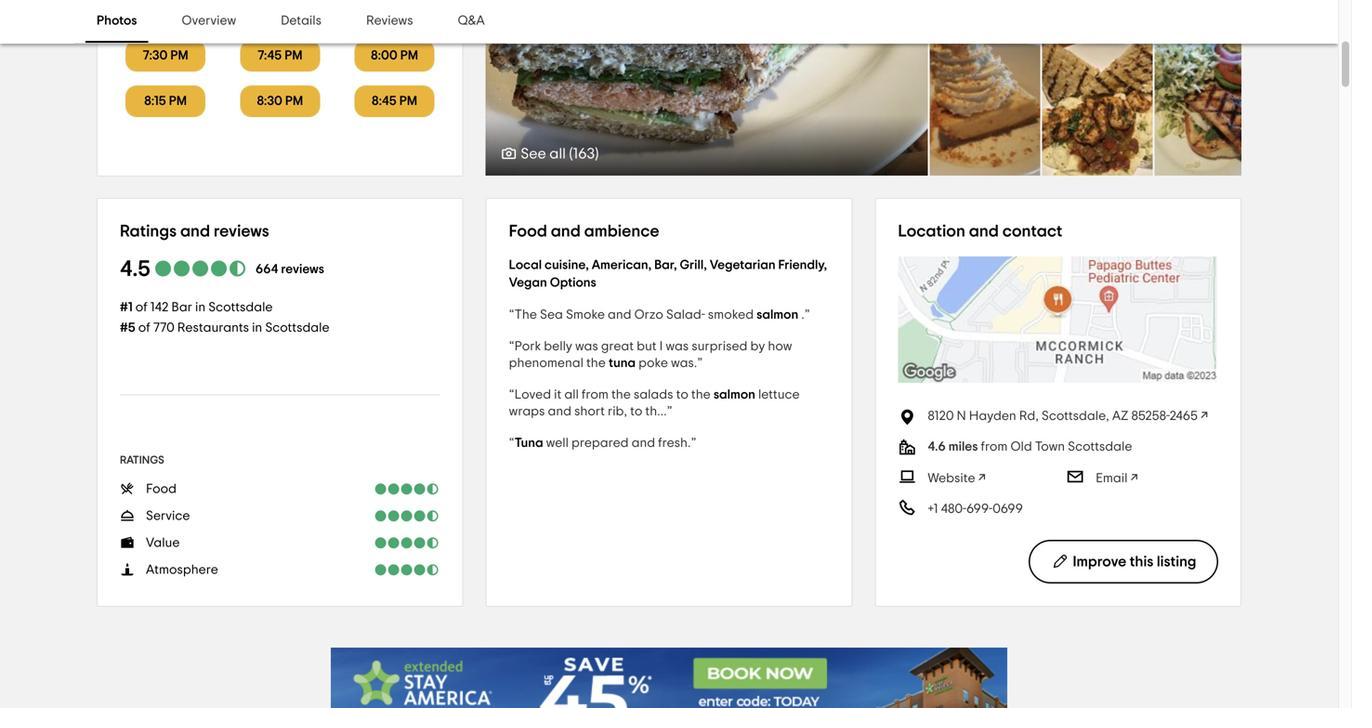 Task type: vqa. For each thing, say whether or not it's contained in the screenshot.
we to the left
no



Task type: locate. For each thing, give the bounding box(es) containing it.
7:15 pm button
[[344, 0, 445, 26], [355, 0, 435, 26]]

0 vertical spatial salmon
[[757, 309, 798, 322]]

1 vertical spatial food
[[146, 483, 177, 496]]

th..."
[[645, 405, 672, 418]]

food up local
[[509, 223, 547, 240]]

salmon left lettuce
[[714, 388, 755, 401]]

see all (163)
[[521, 146, 599, 161]]

by
[[750, 340, 765, 353]]

service
[[146, 510, 190, 523]]

all
[[549, 146, 566, 161], [564, 388, 579, 401]]

2 7:45 pm button from the left
[[240, 40, 320, 72]]

pm right 7:30
[[170, 49, 188, 62]]

photos
[[97, 14, 137, 27]]

1 vertical spatial all
[[564, 388, 579, 401]]

reviews link
[[355, 0, 424, 43]]

the up rib,
[[611, 388, 631, 401]]

1 vertical spatial from
[[981, 441, 1008, 454]]

and left orzo
[[608, 309, 632, 322]]

1 8:00 pm button from the left
[[344, 40, 445, 72]]

q&a link
[[447, 0, 496, 43]]

0 horizontal spatial in
[[195, 301, 206, 314]]

tuna
[[515, 437, 543, 450]]

1 8:30 pm button from the left
[[230, 86, 330, 117]]

was right "belly"
[[575, 340, 598, 353]]

of right #1
[[135, 301, 147, 314]]

0 vertical spatial in
[[195, 301, 206, 314]]

was right 'i'
[[666, 340, 689, 353]]

0 vertical spatial from
[[582, 388, 609, 401]]

the
[[586, 357, 606, 370], [611, 388, 631, 401], [691, 388, 711, 401]]

1 7:15 pm button from the left
[[344, 0, 445, 26]]

and inside lettuce wraps and short rib, to th..."
[[548, 405, 572, 418]]

smoke
[[566, 309, 605, 322]]

8:30 pm button
[[230, 86, 330, 117], [240, 86, 320, 117]]

7:00 pm button
[[230, 0, 330, 26], [240, 0, 320, 26]]

all right it
[[564, 388, 579, 401]]

0 horizontal spatial the
[[586, 357, 606, 370]]

was."
[[671, 357, 703, 370]]

+1 480-699-0699 link
[[898, 498, 1023, 517]]

email link
[[1066, 468, 1141, 486]]

advertisement region
[[331, 648, 1007, 708]]

to down "loved it all from the salads to the salmon
[[630, 405, 643, 418]]

email
[[1096, 472, 1128, 485]]

pm right 7:45
[[285, 49, 303, 62]]

0699
[[993, 503, 1023, 516]]

1 vertical spatial in
[[252, 322, 262, 335]]

1 horizontal spatial the
[[611, 388, 631, 401]]

lettuce wraps and short rib, to th..."
[[509, 388, 800, 418]]

all right see
[[549, 146, 566, 161]]

in right bar
[[195, 301, 206, 314]]

and up cuisine,
[[551, 223, 581, 240]]

and left contact
[[969, 223, 999, 240]]

from
[[582, 388, 609, 401], [981, 441, 1008, 454]]

to right salads
[[676, 388, 688, 401]]

in
[[195, 301, 206, 314], [252, 322, 262, 335]]

1 vertical spatial salmon
[[714, 388, 755, 401]]

1 horizontal spatial from
[[981, 441, 1008, 454]]

pm right 8:45
[[399, 95, 417, 108]]

1 7:00 pm button from the left
[[230, 0, 330, 26]]

az
[[1112, 410, 1129, 423]]

5:00 pm
[[142, 4, 189, 17]]

pm
[[171, 4, 189, 17], [285, 4, 303, 17], [398, 4, 416, 17], [170, 49, 188, 62], [285, 49, 303, 62], [400, 49, 418, 62], [169, 95, 187, 108], [285, 95, 303, 108], [399, 95, 417, 108]]

0 horizontal spatial to
[[630, 405, 643, 418]]

smoked
[[708, 309, 754, 322]]

1 horizontal spatial food
[[509, 223, 547, 240]]

reviews up 664
[[214, 223, 269, 240]]

pm right 8:00
[[400, 49, 418, 62]]

sea
[[540, 309, 563, 322]]

8:15 pm
[[144, 95, 187, 108]]

770
[[153, 322, 174, 335]]

reviews right 664
[[281, 263, 324, 276]]

food
[[509, 223, 547, 240], [146, 483, 177, 496]]

1 horizontal spatial reviews
[[281, 263, 324, 276]]

well
[[546, 437, 569, 450]]

0 vertical spatial all
[[549, 146, 566, 161]]

wraps
[[509, 405, 545, 418]]

0 vertical spatial scottsdale
[[208, 301, 273, 314]]

food and ambience
[[509, 223, 659, 240]]

8:45 pm
[[372, 95, 417, 108]]

2 was from the left
[[666, 340, 689, 353]]

7:30 pm button
[[115, 40, 216, 72], [126, 40, 205, 72]]

scottsdale down 664 reviews
[[265, 322, 330, 335]]

and left 'fresh."'
[[632, 437, 655, 450]]

0 horizontal spatial food
[[146, 483, 177, 496]]

surprised
[[692, 340, 748, 353]]

reviews
[[214, 223, 269, 240], [281, 263, 324, 276]]

pm right 7:15
[[398, 4, 416, 17]]

scottsdale up email link
[[1068, 441, 1132, 454]]

8:45
[[372, 95, 397, 108]]

overview
[[182, 14, 236, 27]]

in down bar in scottsdale link at the top left
[[252, 322, 262, 335]]

5:00
[[142, 4, 169, 17]]

of right #5
[[138, 322, 150, 335]]

pm for 5:00 pm
[[171, 4, 189, 17]]

from left the old
[[981, 441, 1008, 454]]

atmosphere
[[146, 564, 218, 577]]

8120 n hayden rd, scottsdale, az 85258-2465
[[928, 410, 1198, 423]]

2465
[[1170, 410, 1198, 423]]

scottsdale
[[208, 301, 273, 314], [265, 322, 330, 335], [1068, 441, 1132, 454]]

0 vertical spatial to
[[676, 388, 688, 401]]

miles
[[949, 441, 978, 454]]

480-
[[941, 503, 967, 516]]

4.6
[[928, 441, 946, 454]]

it
[[554, 388, 562, 401]]

cuisine,
[[545, 259, 589, 272]]

"loved it all from the salads to the salmon
[[509, 388, 755, 401]]

0 horizontal spatial was
[[575, 340, 598, 353]]

the down was."
[[691, 388, 711, 401]]

0 horizontal spatial from
[[582, 388, 609, 401]]

7:45 pm button
[[230, 40, 330, 72], [240, 40, 320, 72]]

ambience
[[584, 223, 659, 240]]

pm inside 'button'
[[399, 95, 417, 108]]

1 was from the left
[[575, 340, 598, 353]]

2 7:30 pm button from the left
[[126, 40, 205, 72]]

85258-
[[1132, 410, 1170, 423]]

location
[[898, 223, 965, 240]]

pm right 8:15
[[169, 95, 187, 108]]

1 horizontal spatial in
[[252, 322, 262, 335]]

and down it
[[548, 405, 572, 418]]

from up short
[[582, 388, 609, 401]]

2 7:15 pm button from the left
[[355, 0, 435, 26]]

8:00 pm
[[371, 49, 418, 62]]

scottsdale for #1 of 142 bar in scottsdale #5 of 770 restaurants in scottsdale
[[208, 301, 273, 314]]

0 horizontal spatial salmon
[[714, 388, 755, 401]]

poke
[[639, 357, 668, 370]]

1 8:15 pm button from the left
[[115, 86, 216, 117]]

pm right 7:00 at left
[[285, 4, 303, 17]]

0 vertical spatial food
[[509, 223, 547, 240]]

pm for 7:30 pm
[[170, 49, 188, 62]]

+1
[[928, 503, 938, 516]]

pm inside "button"
[[398, 4, 416, 17]]

local
[[509, 259, 542, 272]]

2 vertical spatial scottsdale
[[1068, 441, 1132, 454]]

pm right 8:30
[[285, 95, 303, 108]]

0 horizontal spatial reviews
[[214, 223, 269, 240]]

pm right "5:00"
[[171, 4, 189, 17]]

8:45 pm button
[[344, 86, 445, 117], [355, 86, 435, 117]]

restaurants in scottsdale link
[[177, 322, 330, 335]]

8:00 pm button
[[344, 40, 445, 72], [355, 40, 435, 72]]

."
[[801, 309, 810, 322]]

ratings
[[120, 455, 164, 466]]

1 horizontal spatial salmon
[[757, 309, 798, 322]]

rd,
[[1019, 410, 1039, 423]]

contact
[[1003, 223, 1063, 240]]

this
[[1130, 554, 1154, 569]]

food up service
[[146, 483, 177, 496]]

pm for 8:15 pm
[[169, 95, 187, 108]]

5:00 pm button
[[115, 0, 216, 26], [126, 0, 205, 26]]

scottsdale up restaurants in scottsdale link
[[208, 301, 273, 314]]

local cuisine, american, bar, grill, vegetarian friendly, vegan options
[[509, 259, 827, 289]]

1 vertical spatial to
[[630, 405, 643, 418]]

the left the "tuna"
[[586, 357, 606, 370]]

1 8:45 pm button from the left
[[344, 86, 445, 117]]

1 horizontal spatial was
[[666, 340, 689, 353]]

scottsdale for 4.6 miles from old town scottsdale
[[1068, 441, 1132, 454]]

and
[[180, 223, 210, 240], [551, 223, 581, 240], [969, 223, 999, 240], [608, 309, 632, 322], [548, 405, 572, 418], [632, 437, 655, 450]]

website link
[[898, 468, 1066, 487]]

the inside "pork belly was great but i was surprised by how phenomenal the
[[586, 357, 606, 370]]

american,
[[592, 259, 652, 272]]

7:00
[[257, 4, 283, 17]]

0 vertical spatial reviews
[[214, 223, 269, 240]]

salmon left ."
[[757, 309, 798, 322]]



Task type: describe. For each thing, give the bounding box(es) containing it.
2 7:00 pm button from the left
[[240, 0, 320, 26]]

and right "ratings"
[[180, 223, 210, 240]]

7:00 pm
[[257, 4, 303, 17]]

pm for 7:15 pm
[[398, 4, 416, 17]]

vegetarian
[[710, 259, 776, 272]]

details link
[[270, 0, 333, 43]]

food for food and ambience
[[509, 223, 547, 240]]

food for food
[[146, 483, 177, 496]]

1 7:30 pm button from the left
[[115, 40, 216, 72]]

8:30
[[257, 95, 282, 108]]

location and contact
[[898, 223, 1063, 240]]

1 horizontal spatial to
[[676, 388, 688, 401]]

value
[[146, 537, 180, 550]]

" tuna well prepared and fresh."
[[509, 437, 697, 450]]

details
[[281, 14, 322, 27]]

bar,
[[654, 259, 677, 272]]

4.5
[[120, 258, 150, 281]]

664 reviews
[[256, 263, 324, 276]]

2 8:45 pm button from the left
[[355, 86, 435, 117]]

7:30
[[143, 49, 168, 62]]

ratings and reviews
[[120, 223, 269, 240]]

2 8:30 pm button from the left
[[240, 86, 320, 117]]

tuna
[[609, 357, 636, 370]]

1 vertical spatial of
[[138, 322, 150, 335]]

orzo
[[634, 309, 663, 322]]

664
[[256, 263, 278, 276]]

#1
[[120, 301, 133, 314]]

7:15 pm
[[374, 4, 416, 17]]

grill,
[[680, 259, 707, 272]]

7:15
[[374, 4, 395, 17]]

friendly,
[[778, 259, 827, 272]]

bar in scottsdale link
[[171, 301, 273, 314]]

1 vertical spatial reviews
[[281, 263, 324, 276]]

scottsdale,
[[1042, 410, 1109, 423]]

how
[[768, 340, 792, 353]]

"pork belly was great but i was surprised by how phenomenal the
[[509, 340, 792, 370]]

8:15
[[144, 95, 166, 108]]

old
[[1011, 441, 1032, 454]]

restaurants
[[177, 322, 249, 335]]

2 8:00 pm button from the left
[[355, 40, 435, 72]]

7:45 pm
[[258, 49, 303, 62]]

"the sea smoke and orzo salad- smoked salmon ."
[[509, 309, 810, 322]]

8:30 pm
[[257, 95, 303, 108]]

phenomenal
[[509, 357, 584, 370]]

#1 of 142 bar in scottsdale #5 of 770 restaurants in scottsdale
[[120, 301, 330, 335]]

7:30 pm
[[143, 49, 188, 62]]

salads
[[634, 388, 673, 401]]

#5
[[120, 322, 135, 335]]

pm for 7:45 pm
[[285, 49, 303, 62]]

to inside lettuce wraps and short rib, to th..."
[[630, 405, 643, 418]]

listing
[[1157, 554, 1197, 569]]

1 5:00 pm button from the left
[[115, 0, 216, 26]]

q&a
[[458, 14, 485, 27]]

website
[[928, 472, 975, 485]]

bar
[[171, 301, 192, 314]]

pm for 8:45 pm
[[399, 95, 417, 108]]

salad-
[[666, 309, 705, 322]]

rib,
[[608, 405, 627, 418]]

tuna poke was."
[[609, 357, 703, 370]]

improve this listing
[[1073, 554, 1197, 569]]

2 5:00 pm button from the left
[[126, 0, 205, 26]]

0 vertical spatial of
[[135, 301, 147, 314]]

8:00
[[371, 49, 397, 62]]

hayden
[[969, 410, 1016, 423]]

699-
[[967, 503, 993, 516]]

pm for 8:30 pm
[[285, 95, 303, 108]]

town
[[1035, 441, 1065, 454]]

8120 n hayden rd, scottsdale, az 85258-2465 link
[[928, 408, 1211, 425]]

8120
[[928, 410, 954, 423]]

4.6 miles from old town scottsdale
[[928, 441, 1132, 454]]

1 7:45 pm button from the left
[[230, 40, 330, 72]]

"the
[[509, 309, 537, 322]]

ratings
[[120, 223, 177, 240]]

prepared
[[572, 437, 629, 450]]

improve this listing link
[[1029, 540, 1218, 584]]

see
[[521, 146, 546, 161]]

belly
[[544, 340, 572, 353]]

reviews
[[366, 14, 413, 27]]

"loved
[[509, 388, 551, 401]]

n
[[957, 410, 966, 423]]

pm for 8:00 pm
[[400, 49, 418, 62]]

7:45
[[258, 49, 282, 62]]

2 8:15 pm button from the left
[[126, 86, 205, 117]]

short
[[574, 405, 605, 418]]

lettuce
[[758, 388, 800, 401]]

great
[[601, 340, 634, 353]]

fresh."
[[658, 437, 697, 450]]

pm for 7:00 pm
[[285, 4, 303, 17]]

"pork
[[509, 340, 541, 353]]

overview link
[[171, 0, 247, 43]]

i
[[660, 340, 663, 353]]

2 horizontal spatial the
[[691, 388, 711, 401]]

1 vertical spatial scottsdale
[[265, 322, 330, 335]]



